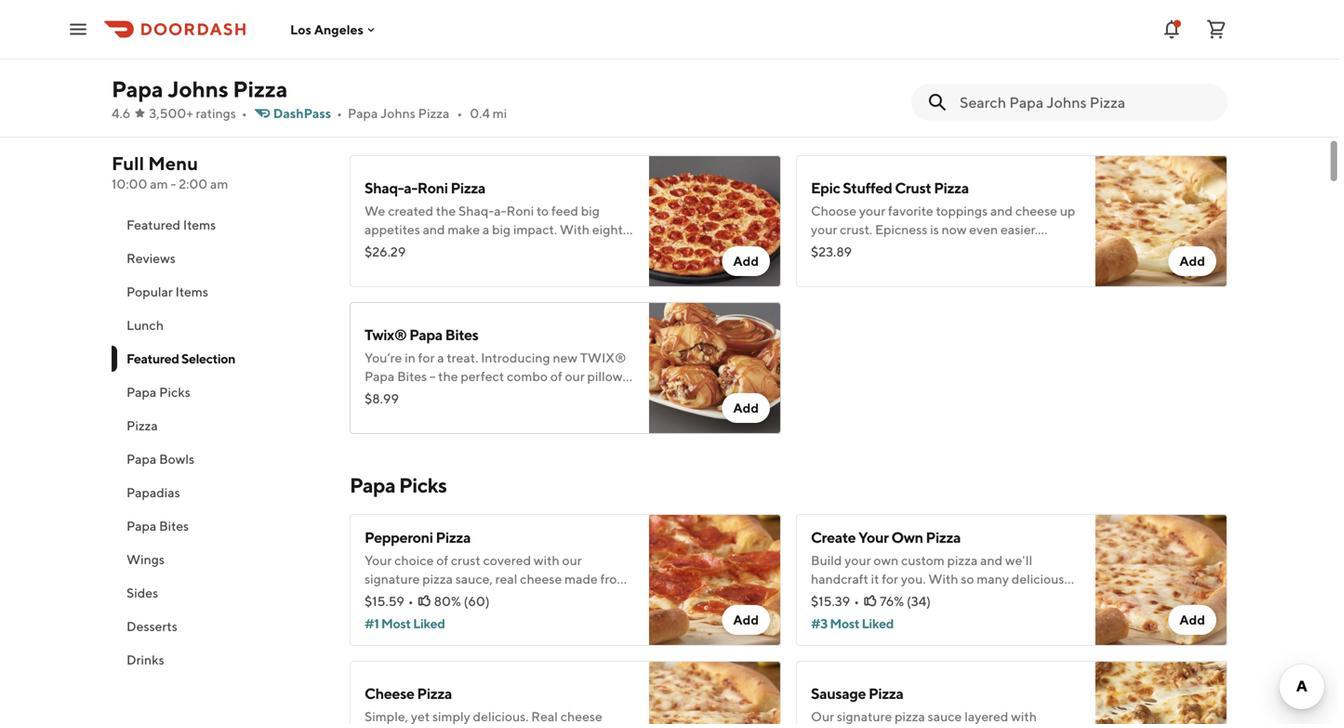 Task type: describe. For each thing, give the bounding box(es) containing it.
los
[[290, 22, 311, 37]]

los angeles button
[[290, 22, 378, 37]]

$15.39 •
[[811, 594, 859, 609]]

options
[[811, 590, 855, 605]]

johns for papa johns pizza • 0.4 mi
[[380, 106, 416, 121]]

papa right twix®
[[409, 326, 443, 344]]

3,500+
[[149, 106, 193, 121]]

cheese pizza
[[365, 685, 452, 703]]

pepsi
[[472, 12, 505, 27]]

waiting!
[[811, 609, 859, 624]]

papa picks inside button
[[126, 385, 190, 400]]

your up handcraft
[[845, 553, 871, 568]]

paired
[[982, 240, 1020, 256]]

indulge
[[811, 240, 856, 256]]

sausage
[[811, 685, 866, 703]]

johns for papa johns pizza
[[168, 76, 228, 102]]

desserts
[[126, 619, 177, 634]]

$8.99
[[365, 391, 399, 406]]

roni
[[417, 179, 448, 197]]

even
[[969, 222, 998, 237]]

and inside the create your own pizza build your own custom pizza and we'll handcraft it for you. with so many delicious options to choose from, your masterpiece is waiting!
[[980, 553, 1003, 568]]

pillowy,
[[811, 259, 855, 274]]

a-
[[404, 179, 417, 197]]

filled
[[949, 259, 978, 274]]

papa down papadias
[[126, 518, 157, 534]]

boneless wings & pepsi bundle image
[[649, 0, 781, 75]]

cheese
[[365, 685, 414, 703]]

bites inside button
[[159, 518, 189, 534]]

pizza inside epic stuffed crust pizza choose your favorite toppings and cheese up your crust. epicness is now even easier. indulge in your favorite pizza paired with a pillowy, savory, cheese-filled crust.
[[949, 240, 980, 256]]

epic stuffed crust pizza image
[[1096, 155, 1228, 287]]

add for epic stuffed crust pizza
[[1180, 253, 1205, 269]]

1 horizontal spatial papa picks
[[350, 473, 447, 498]]

full
[[112, 153, 144, 174]]

80% (60)
[[434, 594, 490, 609]]

papa bowls
[[126, 452, 195, 467]]

2 am from the left
[[210, 176, 228, 192]]

choose
[[811, 203, 857, 219]]

items for featured items
[[183, 217, 216, 233]]

toppings
[[936, 203, 988, 219]]

1 horizontal spatial wings
[[420, 12, 459, 27]]

pepperoni
[[365, 529, 433, 546]]

to
[[858, 590, 870, 605]]

twix® papa bites image
[[649, 302, 781, 434]]

popular items
[[126, 284, 208, 299]]

pizza inside the create your own pizza build your own custom pizza and we'll handcraft it for you. with so many delicious options to choose from, your masterpiece is waiting!
[[926, 529, 961, 546]]

0 vertical spatial crust.
[[840, 222, 873, 237]]

own
[[874, 553, 899, 568]]

papa bowls button
[[112, 443, 327, 476]]

dashpass
[[273, 106, 331, 121]]

sides
[[126, 585, 158, 601]]

it
[[871, 572, 879, 587]]

drinks button
[[112, 644, 327, 677]]

now
[[942, 222, 967, 237]]

popular
[[126, 284, 173, 299]]

papa johns pizza • 0.4 mi
[[348, 106, 507, 121]]

sausage pizza
[[811, 685, 904, 703]]

is inside the create your own pizza build your own custom pizza and we'll handcraft it for you. with so many delicious options to choose from, your masterpiece is waiting!
[[1056, 590, 1065, 605]]

create
[[811, 529, 856, 546]]

$15.39
[[811, 594, 850, 609]]

twix® papa bites
[[365, 326, 478, 344]]

ratings
[[196, 106, 236, 121]]

2:00
[[179, 176, 208, 192]]

items for popular items
[[175, 284, 208, 299]]

lunch button
[[112, 309, 327, 342]]

papadias
[[126, 485, 180, 500]]

create your own pizza image
[[1096, 514, 1228, 646]]

notification bell image
[[1161, 18, 1183, 40]]

menu
[[148, 153, 198, 174]]

(60)
[[464, 594, 490, 609]]

up
[[1060, 203, 1076, 219]]

popular items button
[[112, 275, 327, 309]]

$15.59 •
[[365, 594, 414, 609]]

epic stuffed crust pizza choose your favorite toppings and cheese up your crust. epicness is now even easier. indulge in your favorite pizza paired with a pillowy, savory, cheese-filled crust.
[[811, 179, 1076, 274]]

pizza inside epic stuffed crust pizza choose your favorite toppings and cheese up your crust. epicness is now even easier. indulge in your favorite pizza paired with a pillowy, savory, cheese-filled crust.
[[934, 179, 969, 197]]

your down so
[[951, 590, 978, 605]]

liked for create your own pizza
[[862, 616, 894, 631]]

for
[[882, 572, 898, 587]]

$26.29
[[365, 244, 406, 259]]

(34)
[[907, 594, 931, 609]]

bundle
[[507, 12, 550, 27]]

your down stuffed
[[859, 203, 886, 219]]

10:00
[[112, 176, 147, 192]]

wings button
[[112, 543, 327, 577]]

add button for shaq-a-roni pizza
[[722, 246, 770, 276]]

4.6
[[112, 106, 130, 121]]

your up savory,
[[872, 240, 899, 256]]

3,500+ ratings •
[[149, 106, 247, 121]]

$15.59
[[365, 594, 404, 609]]

create your own pizza build your own custom pizza and we'll handcraft it for you. with so many delicious options to choose from, your masterpiece is waiting!
[[811, 529, 1065, 624]]

desserts button
[[112, 610, 327, 644]]

papa picks button
[[112, 376, 327, 409]]

#3 most liked
[[811, 616, 894, 631]]

with
[[928, 572, 958, 587]]

add button for create your own pizza
[[1169, 605, 1216, 635]]

0 vertical spatial featured
[[350, 114, 432, 139]]

#1 most liked
[[365, 616, 445, 631]]

&
[[461, 12, 470, 27]]

papa up pepperoni
[[350, 473, 395, 498]]

add for pepperoni pizza
[[733, 612, 759, 628]]

pizza right roni
[[451, 179, 486, 197]]

dashpass •
[[273, 106, 342, 121]]

2 vertical spatial featured
[[126, 351, 179, 366]]

add for shaq-a-roni pizza
[[733, 253, 759, 269]]

0 items, open order cart image
[[1205, 18, 1228, 40]]

easier.
[[1001, 222, 1038, 237]]

1 horizontal spatial featured selection
[[350, 114, 521, 139]]

76%
[[880, 594, 904, 609]]

#3
[[811, 616, 828, 631]]

delicious
[[1012, 572, 1064, 587]]

bowls
[[159, 452, 195, 467]]



Task type: locate. For each thing, give the bounding box(es) containing it.
• right ratings
[[242, 106, 247, 121]]

pizza button
[[112, 409, 327, 443]]

shaq-
[[365, 179, 404, 197]]

lunch
[[126, 318, 164, 333]]

pizza up toppings
[[934, 179, 969, 197]]

items right popular
[[175, 284, 208, 299]]

#1
[[365, 616, 379, 631]]

pizza inside 'button'
[[126, 418, 158, 433]]

0 horizontal spatial picks
[[159, 385, 190, 400]]

add for twix® papa bites
[[733, 400, 759, 416]]

•
[[242, 106, 247, 121], [337, 106, 342, 121], [457, 106, 462, 121], [408, 594, 414, 609], [854, 594, 859, 609]]

0 horizontal spatial liked
[[413, 616, 445, 631]]

savory,
[[858, 259, 898, 274]]

pizza up papa bowls
[[126, 418, 158, 433]]

1 vertical spatial featured
[[126, 217, 181, 233]]

masterpiece
[[980, 590, 1053, 605]]

1 horizontal spatial crust.
[[981, 259, 1013, 274]]

add for create your own pizza
[[1180, 612, 1205, 628]]

1 vertical spatial favorite
[[901, 240, 947, 256]]

0 horizontal spatial papa picks
[[126, 385, 190, 400]]

featured up shaq-
[[350, 114, 432, 139]]

liked down 76%
[[862, 616, 894, 631]]

• left 0.4
[[457, 106, 462, 121]]

1 vertical spatial bites
[[159, 518, 189, 534]]

1 horizontal spatial selection
[[436, 114, 521, 139]]

epic
[[811, 179, 840, 197]]

• for $15.39 •
[[854, 594, 859, 609]]

0 vertical spatial johns
[[168, 76, 228, 102]]

$23.89
[[811, 244, 852, 259]]

• right the dashpass
[[337, 106, 342, 121]]

0 vertical spatial favorite
[[888, 203, 933, 219]]

am left - on the top of the page
[[150, 176, 168, 192]]

0 horizontal spatial johns
[[168, 76, 228, 102]]

items
[[183, 217, 216, 233], [175, 284, 208, 299]]

selection down lunch button
[[181, 351, 235, 366]]

your up indulge
[[811, 222, 837, 237]]

handcraft
[[811, 572, 869, 587]]

0 horizontal spatial most
[[381, 616, 411, 631]]

cheese pizza image
[[649, 661, 781, 725]]

0 horizontal spatial featured selection
[[126, 351, 235, 366]]

with
[[1023, 240, 1048, 256]]

angeles
[[314, 22, 364, 37]]

choose
[[873, 590, 915, 605]]

papa left bowls
[[126, 452, 157, 467]]

reviews
[[126, 251, 176, 266]]

wings inside button
[[126, 552, 165, 567]]

1 vertical spatial featured selection
[[126, 351, 235, 366]]

1 vertical spatial wings
[[126, 552, 165, 567]]

1 liked from the left
[[413, 616, 445, 631]]

a
[[1051, 240, 1058, 256]]

-
[[171, 176, 176, 192]]

cheese
[[1015, 203, 1057, 219]]

johns
[[168, 76, 228, 102], [380, 106, 416, 121]]

• for dashpass •
[[337, 106, 342, 121]]

0 horizontal spatial bites
[[159, 518, 189, 534]]

0 horizontal spatial is
[[930, 222, 939, 237]]

• for $15.59 •
[[408, 594, 414, 609]]

is inside epic stuffed crust pizza choose your favorite toppings and cheese up your crust. epicness is now even easier. indulge in your favorite pizza paired with a pillowy, savory, cheese-filled crust.
[[930, 222, 939, 237]]

wings left &
[[420, 12, 459, 27]]

1 horizontal spatial bites
[[445, 326, 478, 344]]

johns up 3,500+ ratings •
[[168, 76, 228, 102]]

1 vertical spatial picks
[[399, 473, 447, 498]]

pizza right cheese
[[417, 685, 452, 703]]

76% (34)
[[880, 594, 931, 609]]

is down delicious
[[1056, 590, 1065, 605]]

papadias button
[[112, 476, 327, 510]]

0 vertical spatial items
[[183, 217, 216, 233]]

most down $15.39 •
[[830, 616, 859, 631]]

papa johns pizza
[[112, 76, 288, 102]]

favorite up the epicness
[[888, 203, 933, 219]]

johns up a-
[[380, 106, 416, 121]]

pizza up the dashpass
[[233, 76, 288, 102]]

epicness
[[875, 222, 928, 237]]

0 vertical spatial is
[[930, 222, 939, 237]]

1 vertical spatial and
[[980, 553, 1003, 568]]

build
[[811, 553, 842, 568]]

0.4
[[470, 106, 490, 121]]

0 vertical spatial featured selection
[[350, 114, 521, 139]]

pepperoni pizza
[[365, 529, 471, 546]]

1 vertical spatial selection
[[181, 351, 235, 366]]

wings up sides
[[126, 552, 165, 567]]

and up the many
[[980, 553, 1003, 568]]

picks up the 'pizza' 'button'
[[159, 385, 190, 400]]

and up "easier."
[[991, 203, 1013, 219]]

pizza left 0.4
[[418, 106, 450, 121]]

1 vertical spatial is
[[1056, 590, 1065, 605]]

bites down papadias
[[159, 518, 189, 534]]

1 am from the left
[[150, 176, 168, 192]]

featured selection down "lunch"
[[126, 351, 235, 366]]

bites right twix®
[[445, 326, 478, 344]]

featured selection up roni
[[350, 114, 521, 139]]

crust. up in
[[840, 222, 873, 237]]

wings
[[420, 12, 459, 27], [126, 552, 165, 567]]

own
[[891, 529, 923, 546]]

0 horizontal spatial selection
[[181, 351, 235, 366]]

1 most from the left
[[381, 616, 411, 631]]

you.
[[901, 572, 926, 587]]

papa
[[112, 76, 163, 102], [348, 106, 378, 121], [409, 326, 443, 344], [126, 385, 157, 400], [126, 452, 157, 467], [350, 473, 395, 498], [126, 518, 157, 534]]

1 horizontal spatial liked
[[862, 616, 894, 631]]

so
[[961, 572, 974, 587]]

papa right dashpass •
[[348, 106, 378, 121]]

0 horizontal spatial crust.
[[840, 222, 873, 237]]

crust.
[[840, 222, 873, 237], [981, 259, 1013, 274]]

papa picks up pepperoni
[[350, 473, 447, 498]]

your
[[859, 203, 886, 219], [811, 222, 837, 237], [872, 240, 899, 256], [845, 553, 871, 568], [951, 590, 978, 605]]

featured down "lunch"
[[126, 351, 179, 366]]

• up #1 most liked
[[408, 594, 414, 609]]

liked down 80%
[[413, 616, 445, 631]]

cheese-
[[901, 259, 949, 274]]

liked for pepperoni pizza
[[413, 616, 445, 631]]

papa picks up papa bowls
[[126, 385, 190, 400]]

add button for twix® papa bites
[[722, 393, 770, 423]]

bites
[[445, 326, 478, 344], [159, 518, 189, 534]]

crust. down 'paired'
[[981, 259, 1013, 274]]

papa bites button
[[112, 510, 327, 543]]

pizza right sausage
[[869, 685, 904, 703]]

80%
[[434, 594, 461, 609]]

most for create your own pizza
[[830, 616, 859, 631]]

add
[[733, 253, 759, 269], [1180, 253, 1205, 269], [733, 400, 759, 416], [733, 612, 759, 628], [1180, 612, 1205, 628]]

pizza
[[949, 240, 980, 256], [947, 553, 978, 568]]

featured selection
[[350, 114, 521, 139], [126, 351, 235, 366]]

most for pepperoni pizza
[[381, 616, 411, 631]]

open menu image
[[67, 18, 89, 40]]

picks inside button
[[159, 385, 190, 400]]

pizza
[[233, 76, 288, 102], [418, 106, 450, 121], [451, 179, 486, 197], [934, 179, 969, 197], [126, 418, 158, 433], [436, 529, 471, 546], [926, 529, 961, 546], [417, 685, 452, 703], [869, 685, 904, 703]]

crust
[[895, 179, 931, 197]]

add button
[[722, 246, 770, 276], [1169, 246, 1216, 276], [722, 393, 770, 423], [722, 605, 770, 635], [1169, 605, 1216, 635]]

1 horizontal spatial is
[[1056, 590, 1065, 605]]

1 horizontal spatial most
[[830, 616, 859, 631]]

featured
[[350, 114, 432, 139], [126, 217, 181, 233], [126, 351, 179, 366]]

pizza up custom
[[926, 529, 961, 546]]

1 horizontal spatial johns
[[380, 106, 416, 121]]

picks up 'pepperoni pizza'
[[399, 473, 447, 498]]

1 horizontal spatial picks
[[399, 473, 447, 498]]

liked
[[413, 616, 445, 631], [862, 616, 894, 631]]

shaq-a-roni pizza image
[[649, 155, 781, 287]]

2 liked from the left
[[862, 616, 894, 631]]

1 vertical spatial pizza
[[947, 553, 978, 568]]

reviews button
[[112, 242, 327, 275]]

1 vertical spatial papa picks
[[350, 473, 447, 498]]

0 vertical spatial papa picks
[[126, 385, 190, 400]]

am
[[150, 176, 168, 192], [210, 176, 228, 192]]

0 horizontal spatial wings
[[126, 552, 165, 567]]

your
[[858, 529, 889, 546]]

and inside epic stuffed crust pizza choose your favorite toppings and cheese up your crust. epicness is now even easier. indulge in your favorite pizza paired with a pillowy, savory, cheese-filled crust.
[[991, 203, 1013, 219]]

pizza up so
[[947, 553, 978, 568]]

add button for pepperoni pizza
[[722, 605, 770, 635]]

drinks
[[126, 652, 164, 668]]

sausage pizza image
[[1096, 661, 1228, 725]]

0 vertical spatial picks
[[159, 385, 190, 400]]

pizza inside the create your own pizza build your own custom pizza and we'll handcraft it for you. with so many delicious options to choose from, your masterpiece is waiting!
[[947, 553, 978, 568]]

0 vertical spatial bites
[[445, 326, 478, 344]]

boneless
[[365, 12, 418, 27]]

papa bites
[[126, 518, 189, 534]]

featured items
[[126, 217, 216, 233]]

1 vertical spatial items
[[175, 284, 208, 299]]

Item Search search field
[[960, 92, 1213, 113]]

2 most from the left
[[830, 616, 859, 631]]

0 horizontal spatial am
[[150, 176, 168, 192]]

0 vertical spatial and
[[991, 203, 1013, 219]]

papa up 4.6
[[112, 76, 163, 102]]

featured up reviews
[[126, 217, 181, 233]]

0 vertical spatial selection
[[436, 114, 521, 139]]

picks
[[159, 385, 190, 400], [399, 473, 447, 498]]

1 vertical spatial crust.
[[981, 259, 1013, 274]]

from,
[[918, 590, 949, 605]]

0 vertical spatial pizza
[[949, 240, 980, 256]]

• up #3 most liked
[[854, 594, 859, 609]]

featured inside button
[[126, 217, 181, 233]]

pepperoni pizza image
[[649, 514, 781, 646]]

1 vertical spatial johns
[[380, 106, 416, 121]]

papa down "lunch"
[[126, 385, 157, 400]]

0 vertical spatial wings
[[420, 12, 459, 27]]

add button for epic stuffed crust pizza
[[1169, 246, 1216, 276]]

custom
[[901, 553, 945, 568]]

and
[[991, 203, 1013, 219], [980, 553, 1003, 568]]

am right 2:00
[[210, 176, 228, 192]]

shaq-a-roni pizza
[[365, 179, 486, 197]]

pizza up the filled
[[949, 240, 980, 256]]

los angeles
[[290, 22, 364, 37]]

we'll
[[1005, 553, 1033, 568]]

featured items button
[[112, 208, 327, 242]]

stuffed
[[843, 179, 892, 197]]

selection up roni
[[436, 114, 521, 139]]

1 horizontal spatial am
[[210, 176, 228, 192]]

pizza right pepperoni
[[436, 529, 471, 546]]

sides button
[[112, 577, 327, 610]]

most down $15.59 •
[[381, 616, 411, 631]]

favorite up cheese-
[[901, 240, 947, 256]]

items up 'reviews' button
[[183, 217, 216, 233]]

is left now on the right top of page
[[930, 222, 939, 237]]



Task type: vqa. For each thing, say whether or not it's contained in the screenshot.
PEPPERONI PIZZA
yes



